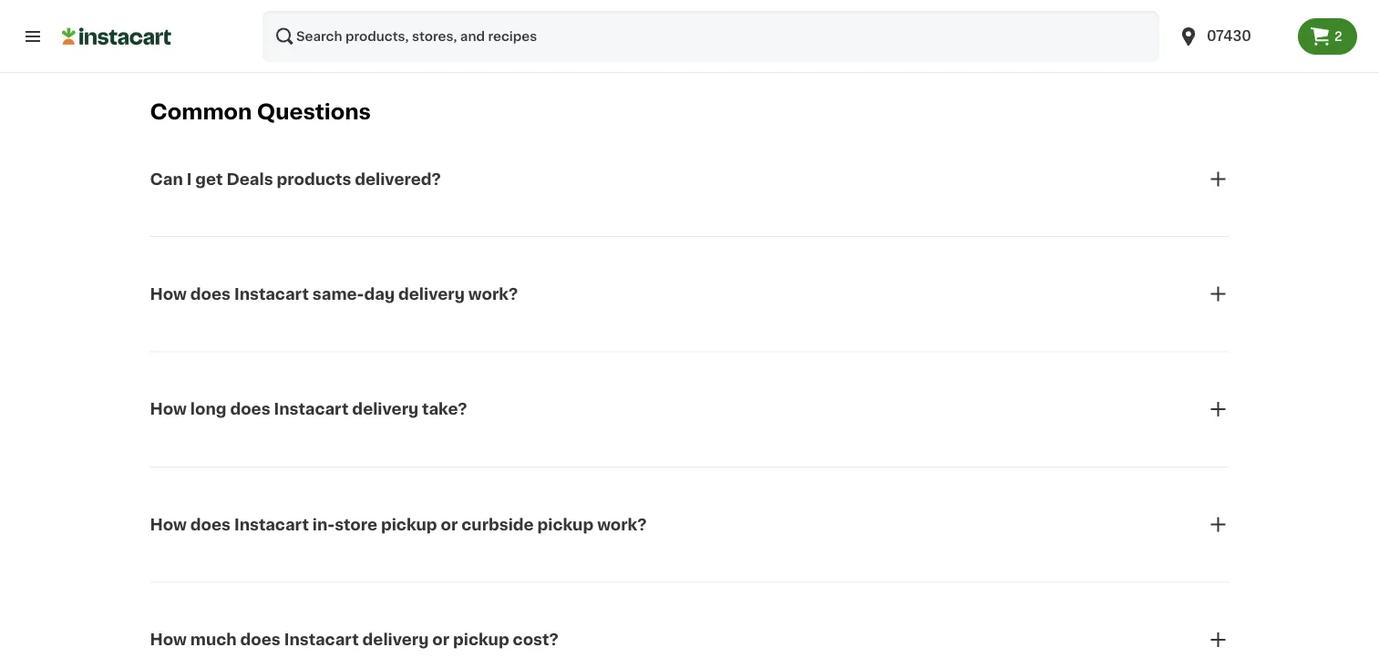 Task type: locate. For each thing, give the bounding box(es) containing it.
how long does instacart delivery take? button
[[150, 377, 1230, 442]]

delivery inside how long does instacart delivery take? dropdown button
[[352, 402, 419, 417]]

None search field
[[263, 11, 1160, 62]]

items
[[360, 7, 397, 20], [641, 7, 678, 20], [500, 8, 537, 21], [1062, 8, 1099, 21], [922, 25, 958, 38]]

common questions
[[150, 101, 371, 122]]

1 vertical spatial delivery
[[352, 402, 419, 417]]

pickup right store
[[381, 517, 437, 533]]

same-
[[313, 287, 364, 302]]

1 how from the top
[[150, 287, 187, 302]]

3 how from the top
[[150, 517, 187, 533]]

how much does instacart delivery or pickup cost? button
[[150, 607, 1230, 668]]

see inside product group
[[842, 25, 867, 38]]

delivery
[[399, 287, 465, 302], [352, 402, 419, 417], [362, 632, 429, 648]]

instacart
[[234, 287, 309, 302], [274, 402, 349, 417], [234, 517, 309, 533], [284, 632, 359, 648]]

see
[[281, 7, 306, 20], [561, 7, 587, 20], [421, 8, 446, 21], [983, 8, 1008, 21], [842, 25, 867, 38]]

eligible
[[309, 7, 357, 20], [590, 7, 638, 20], [449, 8, 497, 21], [1011, 8, 1059, 21], [871, 25, 918, 38]]

how does instacart in-store pickup or curbside pickup work? button
[[150, 492, 1230, 558]]

4 how from the top
[[150, 632, 187, 648]]

much
[[190, 632, 237, 648]]

how does instacart in-store pickup or curbside pickup work?
[[150, 517, 647, 533]]

instacart inside how does instacart in-store pickup or curbside pickup work? dropdown button
[[234, 517, 309, 533]]

how long does instacart delivery take?
[[150, 402, 467, 417]]

1 horizontal spatial pickup
[[453, 632, 509, 648]]

pickup left cost?
[[453, 632, 509, 648]]

does
[[190, 287, 231, 302], [230, 402, 270, 417], [190, 517, 231, 533], [240, 632, 281, 648]]

0 vertical spatial work?
[[469, 287, 518, 302]]

deals
[[227, 171, 273, 187]]

get
[[195, 171, 223, 187]]

2 vertical spatial delivery
[[362, 632, 429, 648]]

1 horizontal spatial work?
[[597, 517, 647, 533]]

see eligible items button
[[276, 0, 402, 29], [416, 0, 542, 30], [557, 0, 682, 29], [978, 0, 1104, 30], [838, 16, 963, 47]]

delivered?
[[355, 171, 441, 187]]

cost?
[[513, 632, 559, 648]]

how for how does instacart same-day delivery work?
[[150, 287, 187, 302]]

how
[[150, 287, 187, 302], [150, 402, 187, 417], [150, 517, 187, 533], [150, 632, 187, 648]]

instacart inside how does instacart same-day delivery work? dropdown button
[[234, 287, 309, 302]]

1 vertical spatial work?
[[597, 517, 647, 533]]

pickup right curbside
[[538, 517, 594, 533]]

long
[[190, 402, 227, 417]]

items inside product group
[[922, 25, 958, 38]]

instacart inside how much does instacart delivery or pickup cost? dropdown button
[[284, 632, 359, 648]]

2 horizontal spatial pickup
[[538, 517, 594, 533]]

work?
[[469, 287, 518, 302], [597, 517, 647, 533]]

product group
[[838, 0, 963, 47]]

2
[[1335, 30, 1343, 43]]

or
[[441, 517, 458, 533], [432, 632, 450, 648]]

pickup
[[381, 517, 437, 533], [538, 517, 594, 533], [453, 632, 509, 648]]

delivery inside how much does instacart delivery or pickup cost? dropdown button
[[362, 632, 429, 648]]

see eligible items
[[281, 7, 397, 20], [561, 7, 678, 20], [421, 8, 537, 21], [983, 8, 1099, 21], [842, 25, 958, 38]]

0 vertical spatial delivery
[[399, 287, 465, 302]]

2 how from the top
[[150, 402, 187, 417]]

instacart inside how long does instacart delivery take? dropdown button
[[274, 402, 349, 417]]

how does instacart same-day delivery work?
[[150, 287, 518, 302]]

delivery for or
[[362, 632, 429, 648]]

0 horizontal spatial work?
[[469, 287, 518, 302]]



Task type: describe. For each thing, give the bounding box(es) containing it.
products
[[277, 171, 351, 187]]

07430 button
[[1178, 11, 1287, 62]]

can i get deals products delivered? button
[[150, 146, 1230, 212]]

how for how much does instacart delivery or pickup cost?
[[150, 632, 187, 648]]

07430 button
[[1167, 11, 1298, 62]]

can i get deals products delivered?
[[150, 171, 441, 187]]

instacart logo image
[[62, 26, 171, 47]]

how for how long does instacart delivery take?
[[150, 402, 187, 417]]

how much does instacart delivery or pickup cost?
[[150, 632, 559, 648]]

i
[[187, 171, 192, 187]]

how for how does instacart in-store pickup or curbside pickup work?
[[150, 517, 187, 533]]

store
[[335, 517, 378, 533]]

work? inside how does instacart in-store pickup or curbside pickup work? dropdown button
[[597, 517, 647, 533]]

can
[[150, 171, 183, 187]]

Search field
[[263, 11, 1160, 62]]

2 button
[[1298, 18, 1358, 55]]

07430
[[1207, 30, 1252, 43]]

curbside
[[462, 517, 534, 533]]

1 vertical spatial or
[[432, 632, 450, 648]]

delivery inside how does instacart same-day delivery work? dropdown button
[[399, 287, 465, 302]]

delivery for take?
[[352, 402, 419, 417]]

day
[[364, 287, 395, 302]]

how does instacart same-day delivery work? button
[[150, 261, 1230, 327]]

eligible inside product group
[[871, 25, 918, 38]]

0 vertical spatial or
[[441, 517, 458, 533]]

take?
[[422, 402, 467, 417]]

questions
[[257, 101, 371, 122]]

0 horizontal spatial pickup
[[381, 517, 437, 533]]

see eligible items inside product group
[[842, 25, 958, 38]]

common
[[150, 101, 252, 122]]

work? inside how does instacart same-day delivery work? dropdown button
[[469, 287, 518, 302]]

in-
[[313, 517, 335, 533]]



Task type: vqa. For each thing, say whether or not it's contained in the screenshot.
MORE related to 289
no



